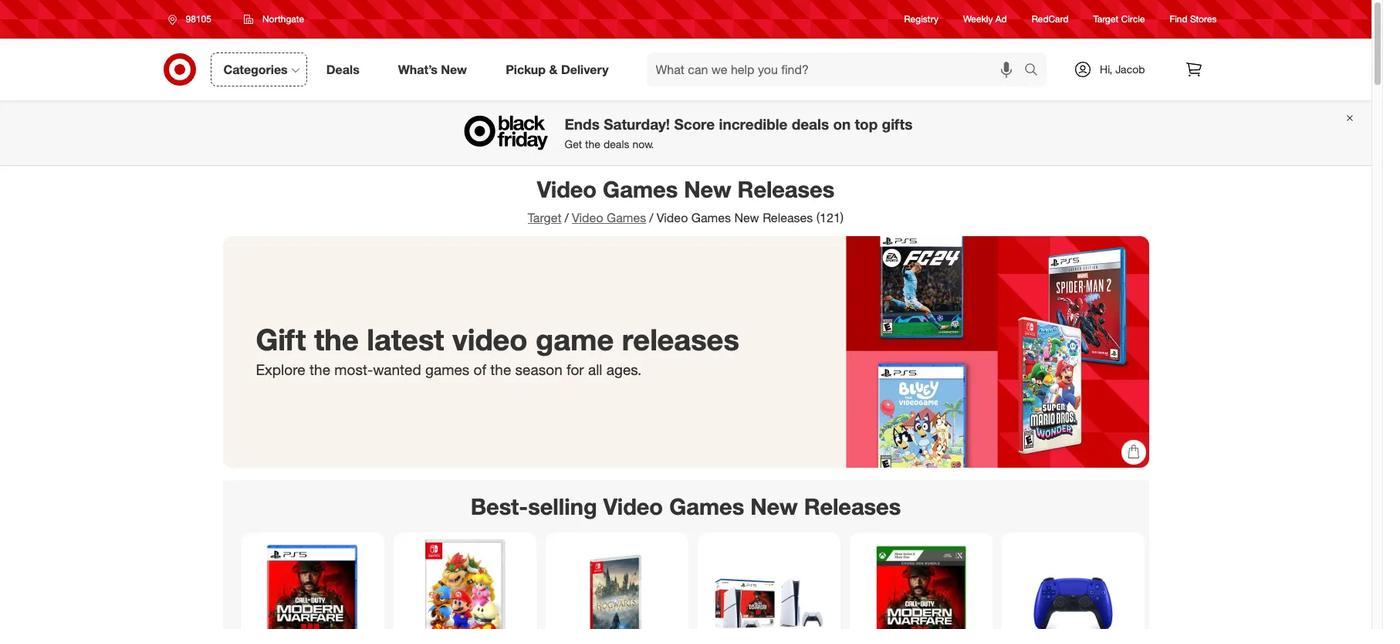 Task type: vqa. For each thing, say whether or not it's contained in the screenshot.
BATTERY
no



Task type: locate. For each thing, give the bounding box(es) containing it.
the left most-
[[310, 361, 330, 379]]

/ right video games link
[[649, 210, 654, 225]]

deals left now.
[[604, 138, 629, 151]]

video games link
[[572, 210, 646, 225]]

(121)
[[817, 210, 844, 225]]

ages.
[[607, 361, 642, 379]]

deals link
[[313, 52, 379, 86]]

target
[[1093, 13, 1119, 25], [528, 210, 562, 225]]

wanted
[[373, 361, 421, 379]]

search
[[1017, 63, 1055, 78]]

best-
[[471, 492, 528, 520]]

redcard link
[[1032, 13, 1069, 26]]

what's
[[398, 61, 438, 77]]

for
[[567, 361, 584, 379]]

get
[[565, 138, 582, 151]]

hogwarts legacy - nintendo switch image
[[552, 539, 682, 629]]

0 horizontal spatial /
[[565, 210, 569, 225]]

1 horizontal spatial target
[[1093, 13, 1119, 25]]

find stores link
[[1170, 13, 1217, 26]]

games inside carousel region
[[669, 492, 744, 520]]

target left video games link
[[528, 210, 562, 225]]

video right selling
[[603, 492, 663, 520]]

&
[[549, 61, 558, 77]]

stores
[[1190, 13, 1217, 25]]

deals
[[792, 115, 829, 133], [604, 138, 629, 151]]

circle
[[1121, 13, 1145, 25]]

new inside carousel region
[[751, 492, 798, 520]]

games
[[603, 175, 678, 203], [607, 210, 646, 225], [691, 210, 731, 225], [669, 492, 744, 520]]

registry link
[[904, 13, 939, 26]]

video
[[537, 175, 597, 203], [572, 210, 603, 225], [657, 210, 688, 225], [603, 492, 663, 520]]

the right get
[[585, 138, 601, 151]]

jacob
[[1116, 63, 1145, 76]]

the
[[585, 138, 601, 151], [314, 322, 359, 357], [310, 361, 330, 379], [490, 361, 511, 379]]

what's new link
[[385, 52, 486, 86]]

redcard
[[1032, 13, 1069, 25]]

delivery
[[561, 61, 609, 77]]

/
[[565, 210, 569, 225], [649, 210, 654, 225]]

0 vertical spatial deals
[[792, 115, 829, 133]]

1 vertical spatial target
[[528, 210, 562, 225]]

top
[[855, 115, 878, 133]]

1 horizontal spatial deals
[[792, 115, 829, 133]]

gifts
[[882, 115, 913, 133]]

what's new
[[398, 61, 467, 77]]

saturday!
[[604, 115, 670, 133]]

season
[[515, 361, 562, 379]]

releases inside carousel region
[[804, 492, 901, 520]]

1 horizontal spatial /
[[649, 210, 654, 225]]

new
[[441, 61, 467, 77], [684, 175, 731, 203], [734, 210, 759, 225], [751, 492, 798, 520]]

2 vertical spatial releases
[[804, 492, 901, 520]]

deals
[[326, 61, 360, 77]]

1 vertical spatial deals
[[604, 138, 629, 151]]

ends saturday! score incredible deals on top gifts get the deals now.
[[565, 115, 913, 151]]

/ right target link
[[565, 210, 569, 225]]

98105
[[186, 13, 211, 25]]

incredible
[[719, 115, 788, 133]]

releases
[[622, 322, 739, 357]]

search button
[[1017, 52, 1055, 90]]

0 vertical spatial releases
[[738, 175, 835, 203]]

northgate button
[[234, 5, 314, 33]]

video right video games link
[[657, 210, 688, 225]]

categories
[[223, 61, 288, 77]]

0 horizontal spatial deals
[[604, 138, 629, 151]]

super mario rpg - nintendo switch image
[[399, 539, 530, 629]]

ad
[[996, 13, 1007, 25]]

weekly ad
[[963, 13, 1007, 25]]

target left circle
[[1093, 13, 1119, 25]]

most-
[[335, 361, 373, 379]]

games
[[425, 361, 470, 379]]

weekly ad link
[[963, 13, 1007, 26]]

deals left on
[[792, 115, 829, 133]]

releases
[[738, 175, 835, 203], [763, 210, 813, 225], [804, 492, 901, 520]]

target link
[[528, 210, 562, 225]]

0 horizontal spatial target
[[528, 210, 562, 225]]



Task type: describe. For each thing, give the bounding box(es) containing it.
1 vertical spatial releases
[[763, 210, 813, 225]]

northgate
[[262, 13, 304, 25]]

the inside 'ends saturday! score incredible deals on top gifts get the deals now.'
[[585, 138, 601, 151]]

0 vertical spatial target
[[1093, 13, 1119, 25]]

score
[[674, 115, 715, 133]]

pickup
[[506, 61, 546, 77]]

registry
[[904, 13, 939, 25]]

playstation 5 console call of duty modern warfare iii bundle (slim) image
[[704, 539, 834, 629]]

What can we help you find? suggestions appear below search field
[[647, 52, 1028, 86]]

gift the latest video game releases explore the most-wanted games of the season for all ages.
[[256, 322, 739, 379]]

pickup & delivery
[[506, 61, 609, 77]]

target circle
[[1093, 13, 1145, 25]]

call of duty: modern warfare iii - playstation 5 image
[[247, 539, 378, 629]]

categories link
[[210, 52, 307, 86]]

dualsense wireless controller for playstation 5 - cobalt blue image
[[1008, 539, 1138, 629]]

pickup & delivery link
[[493, 52, 628, 86]]

target inside video games new releases target / video games / video games new releases (121)
[[528, 210, 562, 225]]

the up most-
[[314, 322, 359, 357]]

carousel region
[[223, 480, 1149, 629]]

latest
[[367, 322, 444, 357]]

the right the of
[[490, 361, 511, 379]]

98105 button
[[158, 5, 228, 33]]

hi, jacob
[[1100, 63, 1145, 76]]

target circle link
[[1093, 13, 1145, 26]]

video games new releases target / video games / video games new releases (121)
[[528, 175, 844, 225]]

1 / from the left
[[565, 210, 569, 225]]

call of duty: modern warfare iii - xbox series x/xbox one image
[[856, 539, 986, 629]]

game
[[536, 322, 614, 357]]

find
[[1170, 13, 1188, 25]]

video up target link
[[537, 175, 597, 203]]

on
[[833, 115, 851, 133]]

explore
[[256, 361, 306, 379]]

2 / from the left
[[649, 210, 654, 225]]

ends
[[565, 115, 600, 133]]

find stores
[[1170, 13, 1217, 25]]

gift
[[256, 322, 306, 357]]

best-selling video games new releases
[[471, 492, 901, 520]]

now.
[[632, 138, 654, 151]]

video inside carousel region
[[603, 492, 663, 520]]

of
[[474, 361, 486, 379]]

weekly
[[963, 13, 993, 25]]

selling
[[528, 492, 597, 520]]

all
[[588, 361, 603, 379]]

video
[[452, 322, 528, 357]]

video right target link
[[572, 210, 603, 225]]

hi,
[[1100, 63, 1113, 76]]



